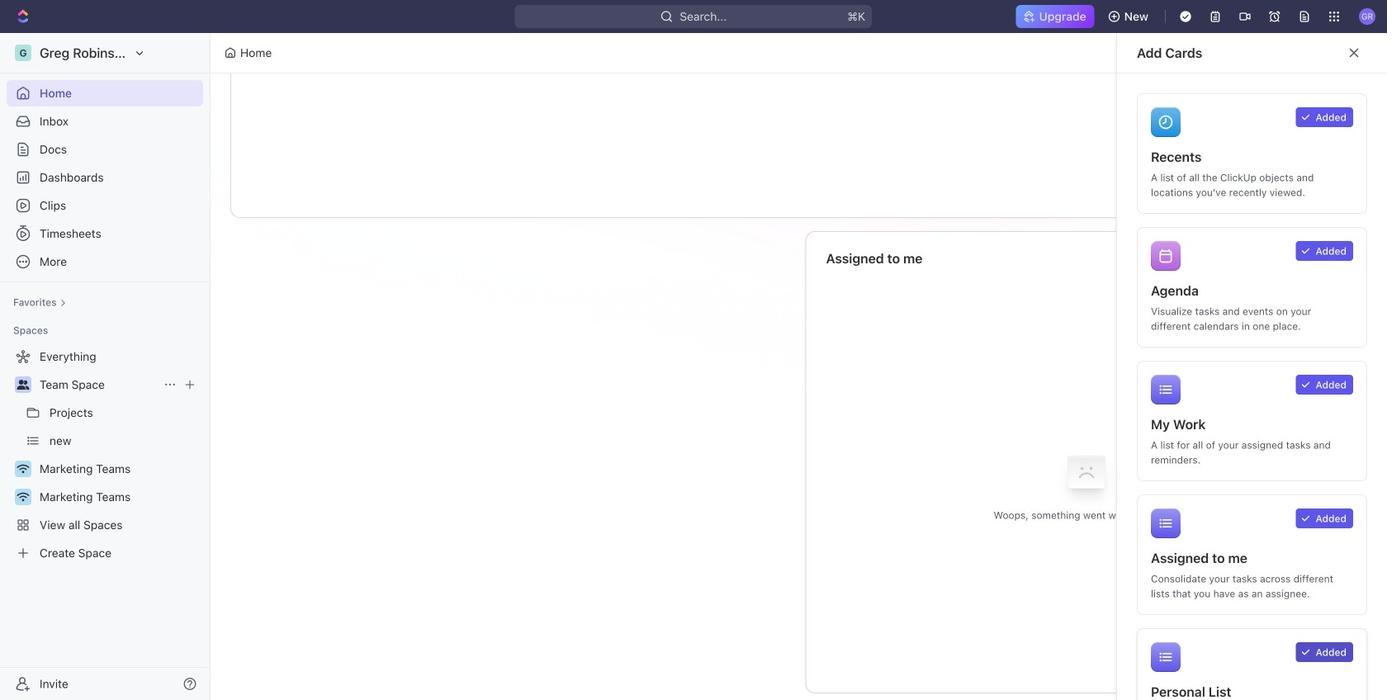 Task type: vqa. For each thing, say whether or not it's contained in the screenshot.
'MY WORK' icon
yes



Task type: locate. For each thing, give the bounding box(es) containing it.
my work image
[[1152, 375, 1181, 405]]

wifi image
[[17, 464, 29, 474], [17, 492, 29, 502]]

0 vertical spatial wifi image
[[17, 464, 29, 474]]

1 vertical spatial wifi image
[[17, 492, 29, 502]]

tree
[[7, 344, 203, 567]]

recents image
[[1152, 107, 1181, 137]]

personal list image
[[1152, 643, 1181, 672]]

2 wifi image from the top
[[17, 492, 29, 502]]



Task type: describe. For each thing, give the bounding box(es) containing it.
greg robinson's workspace, , element
[[15, 45, 31, 61]]

tree inside sidebar navigation
[[7, 344, 203, 567]]

agenda image
[[1152, 241, 1181, 271]]

user group image
[[17, 380, 29, 390]]

assigned to me image
[[1152, 509, 1181, 539]]

1 wifi image from the top
[[17, 464, 29, 474]]

sidebar navigation
[[0, 33, 214, 701]]



